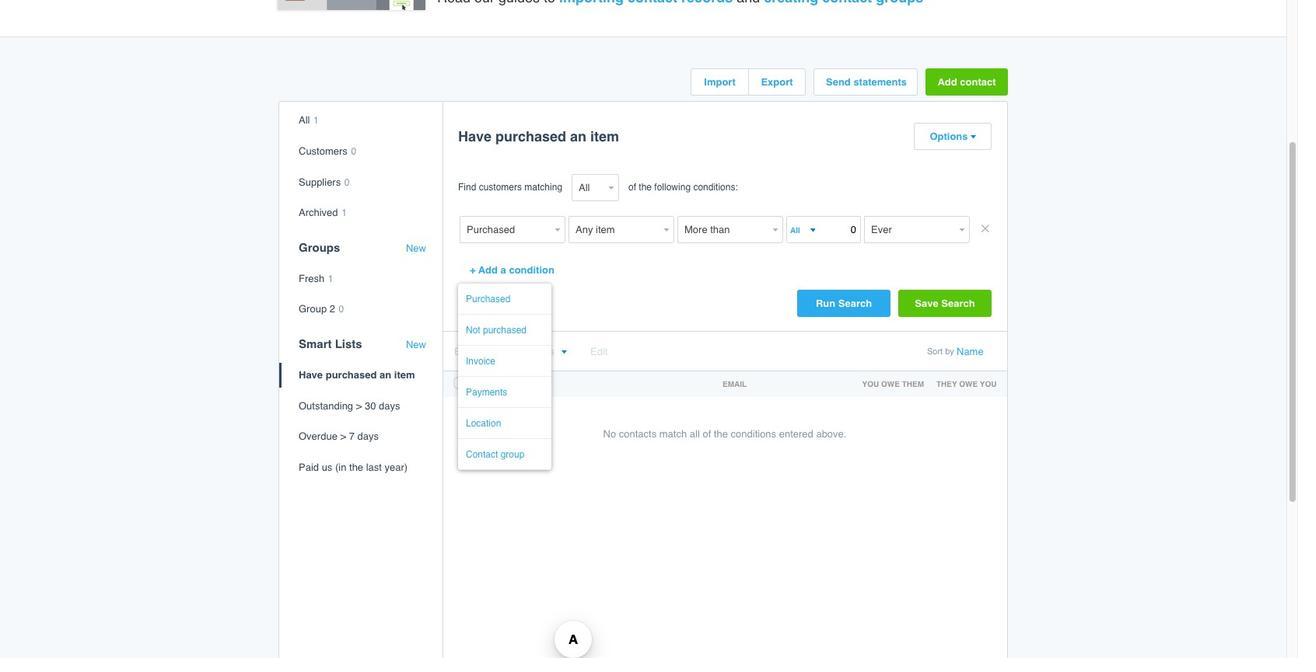 Task type: describe. For each thing, give the bounding box(es) containing it.
group 2 0
[[299, 304, 344, 315]]

groups
[[299, 241, 340, 254]]

2
[[330, 304, 335, 315]]

email
[[723, 380, 747, 389]]

not purchased link
[[466, 325, 528, 336]]

send statements button
[[814, 70, 917, 95]]

send statements
[[826, 77, 907, 88]]

days for overdue > 7 days
[[357, 431, 379, 443]]

matching
[[525, 182, 562, 193]]

1 vertical spatial purchased
[[483, 325, 527, 336]]

all
[[690, 429, 700, 441]]

payments link
[[466, 387, 528, 399]]

0 vertical spatial export button
[[749, 70, 805, 95]]

new link for smart lists
[[406, 339, 426, 351]]

contact
[[473, 380, 510, 389]]

1 horizontal spatial of
[[703, 429, 711, 441]]

save search
[[915, 298, 975, 310]]

find
[[458, 182, 476, 193]]

add inside add contact button
[[938, 77, 957, 88]]

find customers matching
[[458, 182, 562, 193]]

archived 1
[[299, 207, 347, 219]]

suppliers
[[299, 176, 341, 188]]

contact group
[[466, 450, 525, 460]]

run search button
[[797, 290, 891, 318]]

run
[[816, 298, 835, 310]]

outstanding > 30 days
[[299, 400, 400, 412]]

+
[[470, 265, 476, 276]]

outstanding
[[299, 400, 353, 412]]

customers 0
[[299, 145, 356, 157]]

1 you from the left
[[862, 380, 879, 389]]

last
[[366, 462, 382, 473]]

purchased
[[466, 294, 511, 305]]

0 for customers
[[351, 146, 356, 157]]

contacts
[[619, 429, 657, 441]]

archived
[[299, 207, 338, 219]]

el image
[[490, 350, 496, 356]]

options for email
[[520, 346, 554, 358]]

customers
[[479, 182, 522, 193]]

All text field
[[572, 175, 605, 202]]

invoice
[[466, 356, 495, 367]]

add contact
[[938, 77, 996, 88]]

they
[[936, 380, 957, 389]]

0 horizontal spatial an
[[380, 369, 391, 381]]

new for groups
[[406, 242, 426, 254]]

match
[[659, 429, 687, 441]]

1 vertical spatial item
[[394, 369, 415, 381]]

sort by name
[[927, 346, 984, 358]]

contact
[[466, 450, 498, 460]]

1 vertical spatial have purchased an item
[[299, 369, 415, 381]]

2 you from the left
[[980, 380, 997, 389]]

1 horizontal spatial an
[[570, 129, 587, 145]]

purchased link
[[466, 294, 528, 305]]

location
[[466, 418, 501, 429]]

0 vertical spatial purchased
[[495, 129, 566, 145]]

us
[[322, 462, 332, 473]]

add contact button
[[926, 69, 1008, 96]]

paid us (in the last year)
[[299, 462, 408, 473]]

contact group link
[[466, 450, 528, 461]]

not
[[466, 325, 480, 336]]

export for export button to the left
[[454, 346, 483, 358]]

el image for of the following conditions:
[[970, 135, 976, 140]]

0 for suppliers
[[344, 177, 350, 188]]

> for outstanding
[[356, 400, 362, 412]]

new link for groups
[[406, 242, 426, 255]]

customers
[[299, 145, 348, 157]]

> for overdue
[[340, 431, 346, 443]]

of the following conditions:
[[628, 182, 738, 193]]

new for smart lists
[[406, 339, 426, 351]]

import
[[704, 77, 736, 88]]

all 1
[[299, 115, 319, 126]]

no
[[603, 429, 616, 441]]

el image for email
[[561, 350, 567, 356]]

options button for of the following conditions:
[[915, 124, 991, 150]]

them
[[902, 380, 924, 389]]

condition
[[509, 265, 555, 276]]

2 vertical spatial purchased
[[326, 369, 377, 381]]

they owe you
[[936, 380, 997, 389]]

(in
[[335, 462, 346, 473]]

payments
[[466, 387, 507, 398]]

group
[[501, 450, 525, 460]]

following
[[654, 182, 691, 193]]

group
[[299, 304, 327, 315]]

conditions
[[731, 429, 776, 441]]

not purchased
[[466, 325, 527, 336]]

owe for they
[[959, 380, 978, 389]]

invoice link
[[466, 356, 528, 367]]

edit
[[590, 346, 608, 358]]



Task type: vqa. For each thing, say whether or not it's contained in the screenshot.
the branding related to New
no



Task type: locate. For each thing, give the bounding box(es) containing it.
of right the all
[[703, 429, 711, 441]]

1 inside archived 1
[[342, 208, 347, 219]]

0 horizontal spatial options
[[520, 346, 554, 358]]

0 horizontal spatial search
[[838, 298, 872, 310]]

name
[[957, 346, 984, 358]]

2 horizontal spatial 1
[[342, 208, 347, 219]]

1 horizontal spatial 1
[[328, 274, 333, 284]]

1 vertical spatial an
[[380, 369, 391, 381]]

search for run search
[[838, 298, 872, 310]]

1 horizontal spatial the
[[639, 182, 652, 193]]

days right the 30
[[379, 400, 400, 412]]

have purchased an item
[[458, 129, 619, 145], [299, 369, 415, 381]]

run search
[[816, 298, 872, 310]]

all
[[299, 115, 310, 126]]

an
[[570, 129, 587, 145], [380, 369, 391, 381]]

1 vertical spatial new link
[[406, 339, 426, 351]]

1 vertical spatial options button
[[520, 346, 567, 358]]

1 horizontal spatial options
[[930, 131, 968, 143]]

el image down contact
[[970, 135, 976, 140]]

0 horizontal spatial export button
[[454, 346, 496, 358]]

1 horizontal spatial owe
[[959, 380, 978, 389]]

owe
[[881, 380, 900, 389], [959, 380, 978, 389]]

overdue > 7 days
[[299, 431, 379, 443]]

export right import button
[[761, 77, 793, 88]]

1 vertical spatial 1
[[342, 208, 347, 219]]

0 horizontal spatial item
[[394, 369, 415, 381]]

fresh 1
[[299, 273, 333, 284]]

1 horizontal spatial have
[[458, 129, 492, 145]]

overdue
[[299, 431, 337, 443]]

options button down "add contact"
[[915, 124, 991, 150]]

options inside options button
[[930, 131, 968, 143]]

export for the top export button
[[761, 77, 793, 88]]

0 vertical spatial options button
[[915, 124, 991, 150]]

0 vertical spatial add
[[938, 77, 957, 88]]

options
[[930, 131, 968, 143], [520, 346, 554, 358]]

send
[[826, 77, 851, 88]]

you down name
[[980, 380, 997, 389]]

None text field
[[569, 217, 660, 244], [786, 217, 861, 244], [864, 217, 956, 244], [788, 222, 808, 238], [569, 217, 660, 244], [786, 217, 861, 244], [864, 217, 956, 244], [788, 222, 808, 238]]

add right +
[[478, 265, 498, 276]]

+ add a condition
[[470, 265, 555, 276]]

> left 7
[[340, 431, 346, 443]]

0
[[351, 146, 356, 157], [344, 177, 350, 188], [339, 304, 344, 315]]

0 vertical spatial export
[[761, 77, 793, 88]]

location link
[[466, 418, 528, 430]]

0 vertical spatial have purchased an item
[[458, 129, 619, 145]]

smart
[[299, 338, 332, 351]]

save
[[915, 298, 939, 310]]

new link
[[406, 242, 426, 255], [406, 339, 426, 351]]

add inside + add a condition button
[[478, 265, 498, 276]]

by
[[945, 347, 954, 357]]

smart lists
[[299, 338, 362, 351]]

0 vertical spatial the
[[639, 182, 652, 193]]

1 vertical spatial the
[[714, 429, 728, 441]]

add
[[938, 77, 957, 88], [478, 265, 498, 276]]

fresh
[[299, 273, 325, 284]]

export inside button
[[761, 77, 793, 88]]

purchased up matching
[[495, 129, 566, 145]]

new
[[406, 242, 426, 254], [406, 339, 426, 351]]

a
[[501, 265, 506, 276]]

you owe them
[[862, 380, 924, 389]]

1 search from the left
[[838, 298, 872, 310]]

1
[[314, 115, 319, 126], [342, 208, 347, 219], [328, 274, 333, 284]]

have
[[458, 129, 492, 145], [299, 369, 323, 381]]

2 vertical spatial the
[[349, 462, 363, 473]]

2 search from the left
[[941, 298, 975, 310]]

1 for fresh
[[328, 274, 333, 284]]

0 vertical spatial an
[[570, 129, 587, 145]]

options down "add contact"
[[930, 131, 968, 143]]

sort
[[927, 347, 943, 357]]

an up all text field
[[570, 129, 587, 145]]

0 horizontal spatial of
[[628, 182, 636, 193]]

1 vertical spatial days
[[357, 431, 379, 443]]

+ add a condition button
[[458, 257, 566, 284]]

0 vertical spatial >
[[356, 400, 362, 412]]

2 new link from the top
[[406, 339, 426, 351]]

of
[[628, 182, 636, 193], [703, 429, 711, 441]]

1 for archived
[[342, 208, 347, 219]]

export down not
[[454, 346, 483, 358]]

0 horizontal spatial el image
[[561, 350, 567, 356]]

1 horizontal spatial options button
[[915, 124, 991, 150]]

0 vertical spatial el image
[[970, 135, 976, 140]]

options for of the following conditions:
[[930, 131, 968, 143]]

days for outstanding > 30 days
[[379, 400, 400, 412]]

0 vertical spatial of
[[628, 182, 636, 193]]

options right el icon
[[520, 346, 554, 358]]

None text field
[[460, 217, 551, 244], [677, 217, 769, 244], [460, 217, 551, 244], [677, 217, 769, 244]]

1 inside fresh 1
[[328, 274, 333, 284]]

el image left edit
[[561, 350, 567, 356]]

1 for all
[[314, 115, 319, 126]]

1 vertical spatial of
[[703, 429, 711, 441]]

0 horizontal spatial have purchased an item
[[299, 369, 415, 381]]

1 horizontal spatial you
[[980, 380, 997, 389]]

0 horizontal spatial owe
[[881, 380, 900, 389]]

the left following
[[639, 182, 652, 193]]

search right run at the top
[[838, 298, 872, 310]]

year)
[[385, 462, 408, 473]]

0 horizontal spatial 1
[[314, 115, 319, 126]]

1 vertical spatial have
[[299, 369, 323, 381]]

an up outstanding > 30 days
[[380, 369, 391, 381]]

1 horizontal spatial el image
[[970, 135, 976, 140]]

1 right all
[[314, 115, 319, 126]]

2 new from the top
[[406, 339, 426, 351]]

owe left the "them"
[[881, 380, 900, 389]]

1 vertical spatial export
[[454, 346, 483, 358]]

search for save search
[[941, 298, 975, 310]]

have down the smart
[[299, 369, 323, 381]]

days right 7
[[357, 431, 379, 443]]

0 vertical spatial item
[[590, 129, 619, 145]]

suppliers 0
[[299, 176, 350, 188]]

1 vertical spatial >
[[340, 431, 346, 443]]

0 horizontal spatial >
[[340, 431, 346, 443]]

options button for email
[[520, 346, 567, 358]]

>
[[356, 400, 362, 412], [340, 431, 346, 443]]

search right save on the right of the page
[[941, 298, 975, 310]]

have purchased an item up matching
[[458, 129, 619, 145]]

1 vertical spatial 0
[[344, 177, 350, 188]]

purchased up el icon
[[483, 325, 527, 336]]

the right the all
[[714, 429, 728, 441]]

the
[[639, 182, 652, 193], [714, 429, 728, 441], [349, 462, 363, 473]]

1 new link from the top
[[406, 242, 426, 255]]

el image
[[970, 135, 976, 140], [561, 350, 567, 356]]

1 horizontal spatial have purchased an item
[[458, 129, 619, 145]]

0 inside the suppliers 0
[[344, 177, 350, 188]]

0 vertical spatial have
[[458, 129, 492, 145]]

item up all text field
[[590, 129, 619, 145]]

1 right archived at the left top of page
[[342, 208, 347, 219]]

1 horizontal spatial export
[[761, 77, 793, 88]]

0 horizontal spatial have
[[299, 369, 323, 381]]

lists
[[335, 338, 362, 351]]

2 vertical spatial 0
[[339, 304, 344, 315]]

import button
[[691, 70, 748, 95]]

options button right el icon
[[520, 346, 567, 358]]

export button right import button
[[749, 70, 805, 95]]

item up outstanding > 30 days
[[394, 369, 415, 381]]

item
[[590, 129, 619, 145], [394, 369, 415, 381]]

1 vertical spatial new
[[406, 339, 426, 351]]

1 vertical spatial export button
[[454, 346, 496, 358]]

0 inside the group 2 0
[[339, 304, 344, 315]]

conditions:
[[693, 182, 738, 193]]

add left contact
[[938, 77, 957, 88]]

search
[[838, 298, 872, 310], [941, 298, 975, 310]]

save search button
[[898, 290, 992, 318]]

1 inside all 1
[[314, 115, 319, 126]]

name button
[[957, 346, 984, 358]]

edit button
[[590, 346, 608, 358]]

have up find
[[458, 129, 492, 145]]

contact
[[960, 77, 996, 88]]

1 vertical spatial el image
[[561, 350, 567, 356]]

above.
[[816, 429, 847, 441]]

have purchased an item up outstanding > 30 days
[[299, 369, 415, 381]]

export
[[761, 77, 793, 88], [454, 346, 483, 358]]

owe right 'they'
[[959, 380, 978, 389]]

purchased up outstanding > 30 days
[[326, 369, 377, 381]]

0 horizontal spatial add
[[478, 265, 498, 276]]

days
[[379, 400, 400, 412], [357, 431, 379, 443]]

export button
[[749, 70, 805, 95], [454, 346, 496, 358]]

0 inside customers 0
[[351, 146, 356, 157]]

0 right 2
[[339, 304, 344, 315]]

30
[[365, 400, 376, 412]]

2 owe from the left
[[959, 380, 978, 389]]

0 vertical spatial days
[[379, 400, 400, 412]]

owe for you
[[881, 380, 900, 389]]

0 horizontal spatial options button
[[520, 346, 567, 358]]

export button down not
[[454, 346, 496, 358]]

1 vertical spatial add
[[478, 265, 498, 276]]

7
[[349, 431, 355, 443]]

you left the "them"
[[862, 380, 879, 389]]

2 horizontal spatial the
[[714, 429, 728, 441]]

1 horizontal spatial item
[[590, 129, 619, 145]]

1 vertical spatial options
[[520, 346, 554, 358]]

2 vertical spatial 1
[[328, 274, 333, 284]]

of left following
[[628, 182, 636, 193]]

1 horizontal spatial add
[[938, 77, 957, 88]]

entered
[[779, 429, 813, 441]]

1 new from the top
[[406, 242, 426, 254]]

1 owe from the left
[[881, 380, 900, 389]]

purchased
[[495, 129, 566, 145], [483, 325, 527, 336], [326, 369, 377, 381]]

statements
[[854, 77, 907, 88]]

1 horizontal spatial export button
[[749, 70, 805, 95]]

paid
[[299, 462, 319, 473]]

0 horizontal spatial the
[[349, 462, 363, 473]]

the right "(in"
[[349, 462, 363, 473]]

you
[[862, 380, 879, 389], [980, 380, 997, 389]]

1 horizontal spatial search
[[941, 298, 975, 310]]

0 vertical spatial new
[[406, 242, 426, 254]]

0 horizontal spatial you
[[862, 380, 879, 389]]

0 vertical spatial options
[[930, 131, 968, 143]]

0 right customers
[[351, 146, 356, 157]]

1 horizontal spatial >
[[356, 400, 362, 412]]

0 vertical spatial new link
[[406, 242, 426, 255]]

0 right suppliers on the top of page
[[344, 177, 350, 188]]

0 vertical spatial 0
[[351, 146, 356, 157]]

no contacts match all of the conditions entered above.
[[603, 429, 847, 441]]

0 horizontal spatial export
[[454, 346, 483, 358]]

> left the 30
[[356, 400, 362, 412]]

0 vertical spatial 1
[[314, 115, 319, 126]]

1 right fresh
[[328, 274, 333, 284]]



